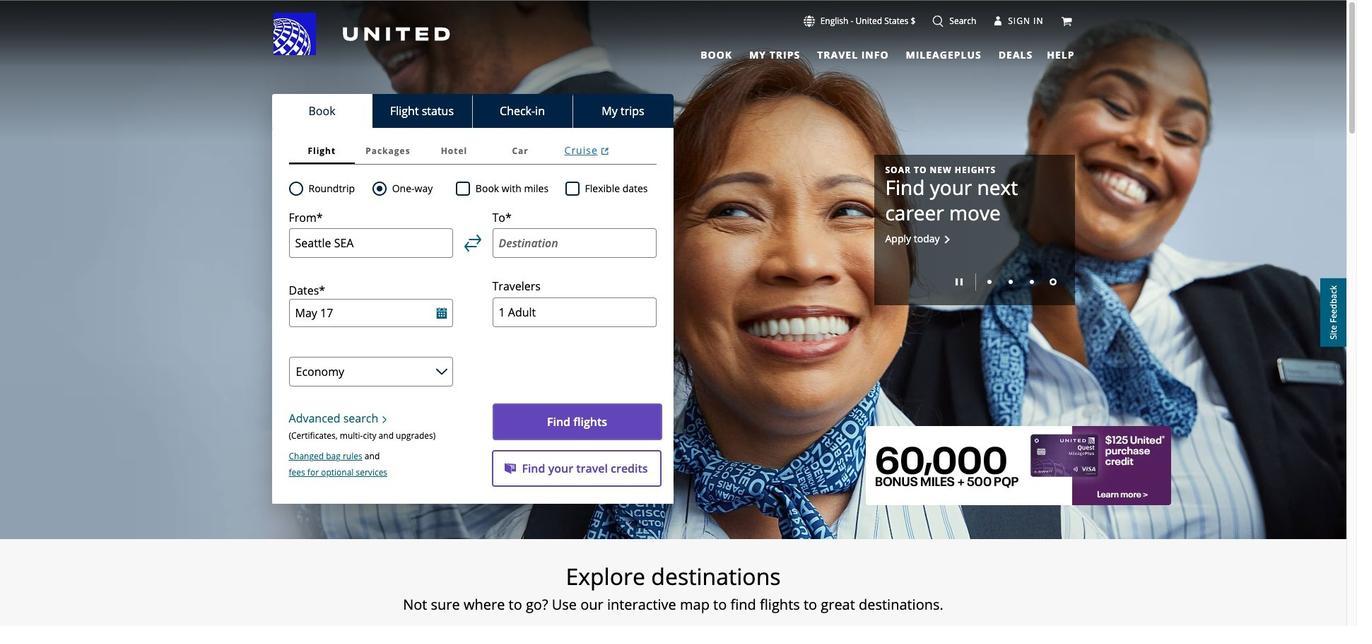 Task type: vqa. For each thing, say whether or not it's contained in the screenshot.
Depart 'text field' on the left of the page
yes



Task type: describe. For each thing, give the bounding box(es) containing it.
Destination text field
[[493, 229, 657, 258]]

1 vertical spatial tab list
[[272, 94, 674, 128]]

reverse origin and destination image
[[464, 235, 481, 252]]

book with miles element
[[456, 180, 565, 197]]

Depart text field
[[289, 299, 453, 328]]

view cart, click to view list of recently searched saved trips. image
[[1061, 15, 1072, 27]]

explore destinations element
[[191, 563, 1157, 591]]

not sure where to go? use our interactive map to find flights to great destinations. element
[[191, 597, 1157, 614]]

pause image
[[956, 279, 963, 286]]

slide 3 of 4 image
[[1030, 280, 1034, 285]]

slide 4 of 4 image
[[1050, 279, 1057, 286]]

slide 1 of 4 image
[[988, 280, 992, 285]]



Task type: locate. For each thing, give the bounding box(es) containing it.
one way flight search element
[[387, 180, 433, 197]]

main content
[[0, 1, 1347, 627]]

round trip flight search element
[[303, 180, 355, 197]]

united logo link to homepage image
[[273, 13, 450, 55]]

tab list
[[692, 42, 1036, 63], [272, 94, 674, 128], [289, 138, 657, 165]]

currently in english united states	$ enter to change image
[[804, 16, 815, 27]]

2 vertical spatial tab list
[[289, 138, 657, 165]]

navigation
[[0, 12, 1347, 63]]

carousel buttons element
[[886, 269, 1064, 294]]

0 vertical spatial tab list
[[692, 42, 1036, 63]]

Origin text field
[[289, 229, 453, 258]]

slide 2 of 4 image
[[1009, 280, 1013, 285]]



